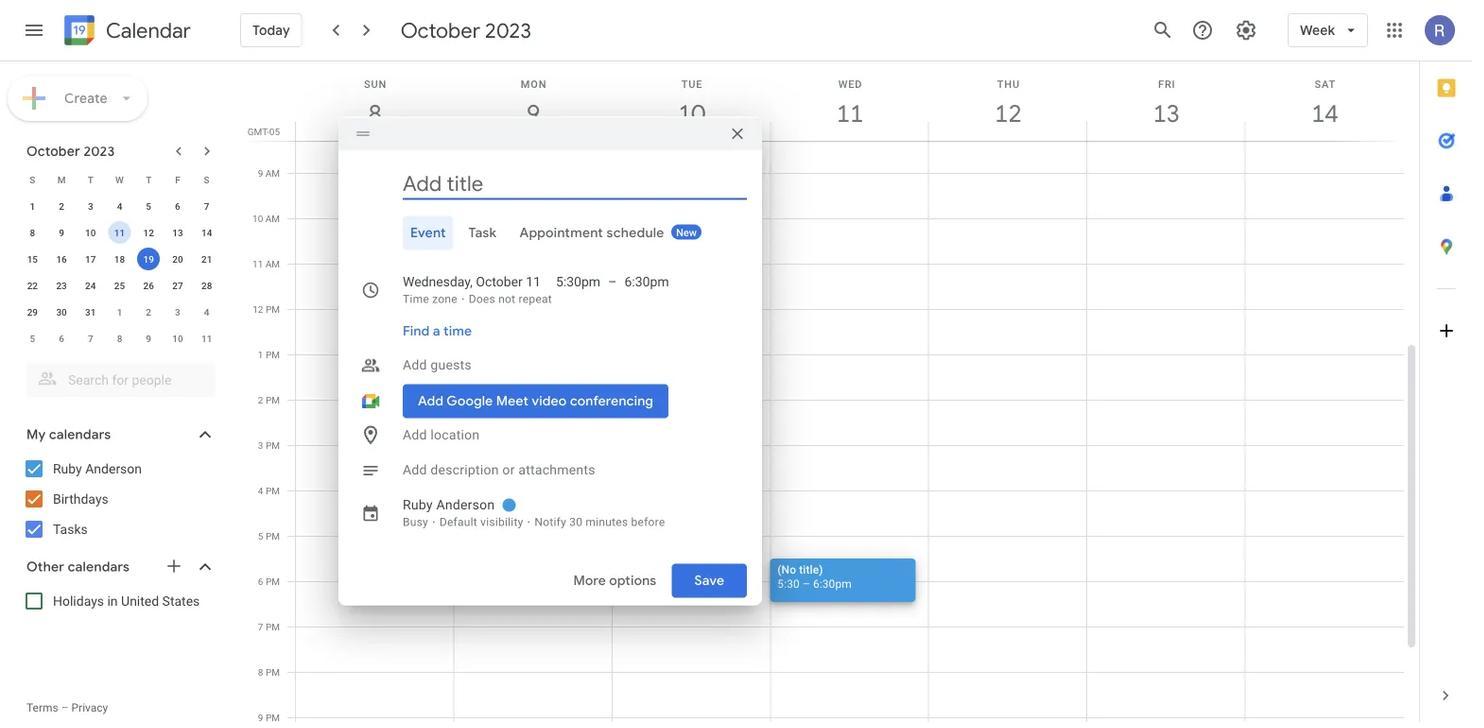 Task type: describe. For each thing, give the bounding box(es) containing it.
week
[[1301, 22, 1336, 39]]

row containing s
[[18, 166, 221, 193]]

12 for 12 pm
[[253, 304, 263, 315]]

1 s from the left
[[30, 174, 35, 185]]

tasks
[[53, 522, 88, 537]]

12 for 12 element
[[143, 227, 154, 238]]

holidays
[[53, 594, 104, 609]]

9 link
[[512, 92, 555, 135]]

29 element
[[21, 301, 44, 324]]

9 up 16 element
[[59, 227, 64, 238]]

0 horizontal spatial 3
[[88, 201, 93, 212]]

fri
[[1159, 78, 1176, 90]]

find a time
[[403, 323, 472, 340]]

am for 10 am
[[266, 213, 280, 224]]

1 horizontal spatial 5
[[146, 201, 151, 212]]

3 pm
[[258, 440, 280, 451]]

row containing 15
[[18, 246, 221, 272]]

mon
[[521, 78, 547, 90]]

row containing 1
[[18, 193, 221, 219]]

0 vertical spatial 6
[[175, 201, 180, 212]]

13 link
[[1145, 92, 1189, 135]]

terms – privacy
[[26, 702, 108, 715]]

11 cell
[[105, 219, 134, 246]]

terms link
[[26, 702, 58, 715]]

9 am
[[258, 167, 280, 179]]

guests
[[431, 358, 472, 373]]

12 column header
[[929, 61, 1088, 141]]

13 element
[[166, 221, 189, 244]]

23
[[56, 280, 67, 291]]

1 vertical spatial 30
[[570, 516, 583, 529]]

9 inside mon 9
[[526, 98, 539, 129]]

31
[[85, 307, 96, 318]]

10 column header
[[612, 61, 771, 141]]

6:30pm inside (no title) 5:30 – 6:30pm
[[813, 578, 852, 591]]

30 element
[[50, 301, 73, 324]]

27 element
[[166, 274, 189, 297]]

thu
[[998, 78, 1021, 90]]

5:30pm
[[556, 274, 601, 290]]

f
[[175, 174, 180, 185]]

11 for november 11 element
[[201, 333, 212, 344]]

20
[[172, 254, 183, 265]]

wed 11
[[836, 78, 863, 129]]

5 pm
[[258, 531, 280, 542]]

9 down gmt-
[[258, 167, 263, 179]]

united
[[121, 594, 159, 609]]

tab list containing event
[[354, 216, 747, 250]]

14 column header
[[1246, 61, 1405, 141]]

11 element
[[108, 221, 131, 244]]

november 1 element
[[108, 301, 131, 324]]

10 for 10 element on the left of page
[[85, 227, 96, 238]]

17
[[85, 254, 96, 265]]

1 horizontal spatial ruby
[[403, 498, 433, 513]]

wednesday,
[[403, 274, 473, 290]]

11 am
[[253, 258, 280, 270]]

calendar heading
[[102, 18, 191, 44]]

my calendars
[[26, 427, 111, 444]]

before
[[631, 516, 665, 529]]

event button
[[403, 216, 454, 250]]

– for 6:30pm
[[608, 274, 617, 290]]

1 vertical spatial october 2023
[[26, 143, 115, 160]]

does
[[469, 293, 496, 306]]

8 down november 1 element
[[117, 333, 122, 344]]

pm for 1 pm
[[266, 349, 280, 360]]

29
[[27, 307, 38, 318]]

ruby anderson inside the my calendars list
[[53, 461, 142, 477]]

ruby inside the my calendars list
[[53, 461, 82, 477]]

row containing 8
[[18, 219, 221, 246]]

time
[[403, 293, 429, 306]]

18 element
[[108, 248, 131, 271]]

1 horizontal spatial tab list
[[1421, 61, 1473, 670]]

zone
[[432, 293, 458, 306]]

location
[[431, 428, 480, 443]]

2 s from the left
[[204, 174, 210, 185]]

3 for 3 pm
[[258, 440, 263, 451]]

row containing 5
[[18, 325, 221, 352]]

row group containing 1
[[18, 193, 221, 352]]

11 for 11 element at the left of page
[[114, 227, 125, 238]]

10 link
[[670, 92, 714, 135]]

settings menu image
[[1236, 19, 1258, 42]]

pm for 5 pm
[[266, 531, 280, 542]]

notify 30 minutes before
[[535, 516, 665, 529]]

13 inside row group
[[172, 227, 183, 238]]

27
[[172, 280, 183, 291]]

or
[[503, 463, 515, 478]]

grid containing 8
[[242, 61, 1420, 723]]

13 column header
[[1087, 61, 1246, 141]]

8 down 7 pm
[[258, 667, 263, 678]]

november 3 element
[[166, 301, 189, 324]]

a
[[433, 323, 441, 340]]

november 11 element
[[195, 327, 218, 350]]

wed
[[839, 78, 863, 90]]

11 up repeat
[[526, 274, 541, 290]]

other calendars button
[[4, 552, 235, 583]]

task button
[[461, 216, 505, 250]]

appointment
[[520, 225, 604, 242]]

5:30pm – 6:30pm
[[556, 274, 669, 290]]

today button
[[240, 8, 302, 53]]

18
[[114, 254, 125, 265]]

time zone
[[403, 293, 458, 306]]

calendar
[[106, 18, 191, 44]]

6 for 6 pm
[[258, 576, 263, 587]]

minutes
[[586, 516, 628, 529]]

16 element
[[50, 248, 73, 271]]

0 vertical spatial october
[[401, 17, 481, 44]]

november 6 element
[[50, 327, 73, 350]]

4 for november 4 "element"
[[204, 307, 210, 318]]

m
[[57, 174, 66, 185]]

default
[[440, 516, 478, 529]]

4 for 4 pm
[[258, 485, 263, 497]]

12 element
[[137, 221, 160, 244]]

(no
[[778, 563, 797, 577]]

13 inside column header
[[1152, 98, 1180, 129]]

default visibility
[[440, 516, 524, 529]]

– for privacy
[[61, 702, 69, 715]]

2 pm
[[258, 394, 280, 406]]

16
[[56, 254, 67, 265]]

birthdays
[[53, 491, 109, 507]]

20 element
[[166, 248, 189, 271]]

5:30
[[778, 578, 800, 591]]

terms
[[26, 702, 58, 715]]

6 for november 6 element
[[59, 333, 64, 344]]

28
[[201, 280, 212, 291]]

thu 12
[[994, 78, 1021, 129]]

Add title text field
[[403, 170, 747, 198]]

sun 8
[[364, 78, 387, 129]]

28 element
[[195, 274, 218, 297]]

pm for 6 pm
[[266, 576, 280, 587]]

22
[[27, 280, 38, 291]]

26 element
[[137, 274, 160, 297]]

calendars for my calendars
[[49, 427, 111, 444]]

wednesday, october 11
[[403, 274, 541, 290]]

7 for november 7 element
[[88, 333, 93, 344]]

11 link
[[829, 92, 872, 135]]

my calendars button
[[4, 420, 235, 450]]

3 for november 3 'element'
[[175, 307, 180, 318]]

21
[[201, 254, 212, 265]]

8 column header
[[295, 61, 454, 141]]

states
[[162, 594, 200, 609]]

week button
[[1289, 8, 1369, 53]]

1 horizontal spatial ruby anderson
[[403, 498, 495, 513]]

tue
[[682, 78, 703, 90]]



Task type: vqa. For each thing, say whether or not it's contained in the screenshot.
middle 12
yes



Task type: locate. For each thing, give the bounding box(es) containing it.
ruby
[[53, 461, 82, 477], [403, 498, 433, 513]]

pm for 3 pm
[[266, 440, 280, 451]]

15
[[27, 254, 38, 265]]

2 down m
[[59, 201, 64, 212]]

1 add from the top
[[403, 358, 427, 373]]

0 vertical spatial ruby anderson
[[53, 461, 142, 477]]

1 horizontal spatial 1
[[117, 307, 122, 318]]

0 vertical spatial add
[[403, 358, 427, 373]]

pm up 7 pm
[[266, 576, 280, 587]]

pm down 7 pm
[[266, 667, 280, 678]]

repeat
[[519, 293, 552, 306]]

5 pm from the top
[[266, 485, 280, 497]]

0 horizontal spatial t
[[88, 174, 93, 185]]

row up '11' cell on the left top of page
[[18, 166, 221, 193]]

30 down 23
[[56, 307, 67, 318]]

1 vertical spatial add
[[403, 428, 427, 443]]

0 horizontal spatial ruby
[[53, 461, 82, 477]]

10 down november 3 'element'
[[172, 333, 183, 344]]

10 element
[[79, 221, 102, 244]]

0 vertical spatial 1
[[30, 201, 35, 212]]

add down find
[[403, 358, 427, 373]]

2 for "november 2" 'element'
[[146, 307, 151, 318]]

row up 18 element
[[18, 219, 221, 246]]

1 horizontal spatial 4
[[204, 307, 210, 318]]

add other calendars image
[[165, 557, 184, 576]]

1 horizontal spatial 7
[[204, 201, 210, 212]]

10 am
[[253, 213, 280, 224]]

10 up 17
[[85, 227, 96, 238]]

not
[[499, 293, 516, 306]]

pm down 4 pm
[[266, 531, 280, 542]]

0 vertical spatial october 2023
[[401, 17, 532, 44]]

0 horizontal spatial ruby anderson
[[53, 461, 142, 477]]

to element
[[608, 273, 617, 292]]

tab list
[[1421, 61, 1473, 670], [354, 216, 747, 250]]

s right f
[[204, 174, 210, 185]]

pm up 1 pm
[[266, 304, 280, 315]]

pm
[[266, 304, 280, 315], [266, 349, 280, 360], [266, 394, 280, 406], [266, 440, 280, 451], [266, 485, 280, 497], [266, 531, 280, 542], [266, 576, 280, 587], [266, 622, 280, 633], [266, 667, 280, 678]]

3 row from the top
[[18, 219, 221, 246]]

create
[[64, 90, 108, 107]]

2 t from the left
[[146, 174, 152, 185]]

2 horizontal spatial 7
[[258, 622, 263, 633]]

busy
[[403, 516, 428, 529]]

am up 12 pm
[[266, 258, 280, 270]]

ruby up birthdays
[[53, 461, 82, 477]]

am for 11 am
[[266, 258, 280, 270]]

8
[[367, 98, 381, 129], [30, 227, 35, 238], [117, 333, 122, 344], [258, 667, 263, 678]]

5 row from the top
[[18, 272, 221, 299]]

14 inside october 2023 grid
[[201, 227, 212, 238]]

3 down "2 pm"
[[258, 440, 263, 451]]

7 for 7 pm
[[258, 622, 263, 633]]

november 2 element
[[137, 301, 160, 324]]

october 2023 grid
[[18, 166, 221, 352]]

10 inside column header
[[677, 98, 704, 129]]

4 down the 28 element
[[204, 307, 210, 318]]

am down 05
[[266, 167, 280, 179]]

14 up 21
[[201, 227, 212, 238]]

1 horizontal spatial –
[[608, 274, 617, 290]]

17 element
[[79, 248, 102, 271]]

2 up 3 pm
[[258, 394, 263, 406]]

9 down mon
[[526, 98, 539, 129]]

2 horizontal spatial 4
[[258, 485, 263, 497]]

0 vertical spatial 2023
[[485, 17, 532, 44]]

0 horizontal spatial –
[[61, 702, 69, 715]]

row down november 1 element
[[18, 325, 221, 352]]

pm for 4 pm
[[266, 485, 280, 497]]

2 vertical spatial 1
[[258, 349, 263, 360]]

9 down "november 2" 'element'
[[146, 333, 151, 344]]

2 vertical spatial –
[[61, 702, 69, 715]]

calendars inside my calendars dropdown button
[[49, 427, 111, 444]]

0 horizontal spatial 7
[[88, 333, 93, 344]]

2 pm from the top
[[266, 349, 280, 360]]

task
[[469, 225, 497, 242]]

2
[[59, 201, 64, 212], [146, 307, 151, 318], [258, 394, 263, 406]]

calendars right my
[[49, 427, 111, 444]]

2 add from the top
[[403, 428, 427, 443]]

11
[[836, 98, 863, 129], [114, 227, 125, 238], [253, 258, 263, 270], [526, 274, 541, 290], [201, 333, 212, 344]]

6 down f
[[175, 201, 180, 212]]

pm down 6 pm
[[266, 622, 280, 633]]

schedule
[[607, 225, 665, 242]]

1 horizontal spatial 6
[[175, 201, 180, 212]]

1 horizontal spatial s
[[204, 174, 210, 185]]

1 vertical spatial 4
[[204, 307, 210, 318]]

13
[[1152, 98, 1180, 129], [172, 227, 183, 238]]

tue 10
[[677, 78, 704, 129]]

Search for people text field
[[38, 363, 204, 397]]

2 inside 'element'
[[146, 307, 151, 318]]

12 inside row
[[143, 227, 154, 238]]

5 up 12 element
[[146, 201, 151, 212]]

– inside (no title) 5:30 – 6:30pm
[[803, 578, 811, 591]]

my
[[26, 427, 46, 444]]

–
[[608, 274, 617, 290], [803, 578, 811, 591], [61, 702, 69, 715]]

30
[[56, 307, 67, 318], [570, 516, 583, 529]]

8 inside sun 8
[[367, 98, 381, 129]]

2 up november 9 element
[[146, 307, 151, 318]]

14 inside column header
[[1311, 98, 1338, 129]]

3 am from the top
[[266, 258, 280, 270]]

19, today element
[[137, 248, 160, 271]]

pm up 3 pm
[[266, 394, 280, 406]]

title)
[[800, 563, 824, 577]]

add location
[[403, 428, 480, 443]]

– down 'title)'
[[803, 578, 811, 591]]

0 vertical spatial 13
[[1152, 98, 1180, 129]]

0 vertical spatial 30
[[56, 307, 67, 318]]

0 horizontal spatial anderson
[[85, 461, 142, 477]]

2 vertical spatial 2
[[258, 394, 263, 406]]

7 inside grid
[[258, 622, 263, 633]]

1 vertical spatial 6
[[59, 333, 64, 344]]

4 pm from the top
[[266, 440, 280, 451]]

november 5 element
[[21, 327, 44, 350]]

2 vertical spatial 6
[[258, 576, 263, 587]]

1 up november 8 element at the top left of the page
[[117, 307, 122, 318]]

31 element
[[79, 301, 102, 324]]

– right 5:30pm
[[608, 274, 617, 290]]

5 for november 5 element
[[30, 333, 35, 344]]

1 vertical spatial 2
[[146, 307, 151, 318]]

6:30pm
[[625, 274, 669, 290], [813, 578, 852, 591]]

22 element
[[21, 274, 44, 297]]

3 inside 'element'
[[175, 307, 180, 318]]

1 inside grid
[[258, 349, 263, 360]]

sat 14
[[1311, 78, 1338, 129]]

1 vertical spatial 5
[[30, 333, 35, 344]]

1 horizontal spatial 12
[[253, 304, 263, 315]]

pm for 8 pm
[[266, 667, 280, 678]]

8 up 15 element
[[30, 227, 35, 238]]

am
[[266, 167, 280, 179], [266, 213, 280, 224], [266, 258, 280, 270]]

14
[[1311, 98, 1338, 129], [201, 227, 212, 238]]

7 pm
[[258, 622, 280, 633]]

7 down 6 pm
[[258, 622, 263, 633]]

sun
[[364, 78, 387, 90]]

4
[[117, 201, 122, 212], [204, 307, 210, 318], [258, 485, 263, 497]]

0 vertical spatial 6:30pm
[[625, 274, 669, 290]]

11 inside wed 11
[[836, 98, 863, 129]]

pm for 12 pm
[[266, 304, 280, 315]]

3 up 10 element on the left of page
[[88, 201, 93, 212]]

mon 9
[[521, 78, 547, 129]]

w
[[115, 174, 124, 185]]

row group
[[18, 193, 221, 352]]

row up november 8 element at the top left of the page
[[18, 299, 221, 325]]

2 am from the top
[[266, 213, 280, 224]]

5 down 29 element
[[30, 333, 35, 344]]

4 row from the top
[[18, 246, 221, 272]]

0 vertical spatial 7
[[204, 201, 210, 212]]

4 inside grid
[[258, 485, 263, 497]]

0 vertical spatial 3
[[88, 201, 93, 212]]

november 10 element
[[166, 327, 189, 350]]

3 up 'november 10' element on the top of page
[[175, 307, 180, 318]]

row down 11 element at the left of page
[[18, 246, 221, 272]]

1 horizontal spatial 6:30pm
[[813, 578, 852, 591]]

6 row from the top
[[18, 299, 221, 325]]

0 vertical spatial am
[[266, 167, 280, 179]]

1 vertical spatial anderson
[[437, 498, 495, 513]]

6 pm
[[258, 576, 280, 587]]

0 horizontal spatial tab list
[[354, 216, 747, 250]]

6 down 30 element
[[59, 333, 64, 344]]

event
[[411, 225, 446, 242]]

24 element
[[79, 274, 102, 297]]

add down add location
[[403, 463, 427, 478]]

11 down november 4 "element"
[[201, 333, 212, 344]]

1 up 15 element
[[30, 201, 35, 212]]

notify
[[535, 516, 567, 529]]

7 row from the top
[[18, 325, 221, 352]]

anderson inside the my calendars list
[[85, 461, 142, 477]]

19 cell
[[134, 246, 163, 272]]

anderson down my calendars dropdown button on the left
[[85, 461, 142, 477]]

0 horizontal spatial s
[[30, 174, 35, 185]]

1 for 1 pm
[[258, 349, 263, 360]]

attachments
[[519, 463, 596, 478]]

my calendars list
[[4, 454, 235, 545]]

main drawer image
[[23, 19, 45, 42]]

14 element
[[195, 221, 218, 244]]

ruby up busy
[[403, 498, 433, 513]]

14 down "sat"
[[1311, 98, 1338, 129]]

2 for 2 pm
[[258, 394, 263, 406]]

november 4 element
[[195, 301, 218, 324]]

0 vertical spatial 2
[[59, 201, 64, 212]]

9 column header
[[454, 61, 613, 141]]

1 vertical spatial –
[[803, 578, 811, 591]]

0 vertical spatial 12
[[994, 98, 1021, 129]]

1 t from the left
[[88, 174, 93, 185]]

0 vertical spatial –
[[608, 274, 617, 290]]

0 vertical spatial 5
[[146, 201, 151, 212]]

0 horizontal spatial 30
[[56, 307, 67, 318]]

2 horizontal spatial –
[[803, 578, 811, 591]]

2 vertical spatial 4
[[258, 485, 263, 497]]

1 horizontal spatial t
[[146, 174, 152, 185]]

1 vertical spatial 14
[[201, 227, 212, 238]]

calendar element
[[61, 11, 191, 53]]

0 vertical spatial ruby
[[53, 461, 82, 477]]

october 2023 up m
[[26, 143, 115, 160]]

gmt-
[[248, 126, 269, 137]]

1 vertical spatial october
[[26, 143, 80, 160]]

find
[[403, 323, 430, 340]]

s left m
[[30, 174, 35, 185]]

november 9 element
[[137, 327, 160, 350]]

1 am from the top
[[266, 167, 280, 179]]

None search field
[[0, 356, 235, 397]]

4 down 3 pm
[[258, 485, 263, 497]]

10 for 'november 10' element on the top of page
[[172, 333, 183, 344]]

7 down 31 element
[[88, 333, 93, 344]]

1 vertical spatial 1
[[117, 307, 122, 318]]

calendars up in
[[68, 559, 130, 576]]

0 horizontal spatial 1
[[30, 201, 35, 212]]

privacy
[[71, 702, 108, 715]]

2023 up mon
[[485, 17, 532, 44]]

6 pm from the top
[[266, 531, 280, 542]]

privacy link
[[71, 702, 108, 715]]

1 vertical spatial 7
[[88, 333, 93, 344]]

1 horizontal spatial 2023
[[485, 17, 532, 44]]

pm down "2 pm"
[[266, 440, 280, 451]]

t right m
[[88, 174, 93, 185]]

1 horizontal spatial 30
[[570, 516, 583, 529]]

7 up 14 element
[[204, 201, 210, 212]]

other
[[26, 559, 64, 576]]

1 horizontal spatial 3
[[175, 307, 180, 318]]

2 horizontal spatial 1
[[258, 349, 263, 360]]

1 vertical spatial ruby
[[403, 498, 433, 513]]

11 for 11 am
[[253, 258, 263, 270]]

14 link
[[1304, 92, 1347, 135]]

visibility
[[481, 516, 524, 529]]

november 8 element
[[108, 327, 131, 350]]

2 horizontal spatial 6
[[258, 576, 263, 587]]

add guests button
[[395, 349, 747, 383]]

4 inside "element"
[[204, 307, 210, 318]]

am for 9 am
[[266, 167, 280, 179]]

0 horizontal spatial october 2023
[[26, 143, 115, 160]]

30 right notify
[[570, 516, 583, 529]]

add for add description or attachments
[[403, 463, 427, 478]]

– right terms
[[61, 702, 69, 715]]

05
[[269, 126, 280, 137]]

0 horizontal spatial 4
[[117, 201, 122, 212]]

1 down 12 pm
[[258, 349, 263, 360]]

12 down the thu
[[994, 98, 1021, 129]]

1 for november 1 element
[[117, 307, 122, 318]]

row
[[18, 166, 221, 193], [18, 193, 221, 219], [18, 219, 221, 246], [18, 246, 221, 272], [18, 272, 221, 299], [18, 299, 221, 325], [18, 325, 221, 352]]

1 pm
[[258, 349, 280, 360]]

1
[[30, 201, 35, 212], [117, 307, 122, 318], [258, 349, 263, 360]]

ruby anderson
[[53, 461, 142, 477], [403, 498, 495, 513]]

row containing 22
[[18, 272, 221, 299]]

6:30pm down 'title)'
[[813, 578, 852, 591]]

1 vertical spatial calendars
[[68, 559, 130, 576]]

0 horizontal spatial 14
[[201, 227, 212, 238]]

10 for 10 am
[[253, 213, 263, 224]]

2 vertical spatial 3
[[258, 440, 263, 451]]

2 horizontal spatial 12
[[994, 98, 1021, 129]]

9 pm from the top
[[266, 667, 280, 678]]

2 vertical spatial october
[[476, 274, 523, 290]]

0 vertical spatial 4
[[117, 201, 122, 212]]

2 vertical spatial 12
[[253, 304, 263, 315]]

30 inside october 2023 grid
[[56, 307, 67, 318]]

2 vertical spatial 5
[[258, 531, 263, 542]]

pm for 7 pm
[[266, 622, 280, 633]]

pm for 2 pm
[[266, 394, 280, 406]]

1 horizontal spatial 2
[[146, 307, 151, 318]]

1 vertical spatial 6:30pm
[[813, 578, 852, 591]]

calendars inside other calendars dropdown button
[[68, 559, 130, 576]]

add left location
[[403, 428, 427, 443]]

1 horizontal spatial 13
[[1152, 98, 1180, 129]]

25
[[114, 280, 125, 291]]

0 horizontal spatial 2023
[[84, 143, 115, 160]]

ruby anderson up the default
[[403, 498, 495, 513]]

grid
[[242, 61, 1420, 723]]

pm up "2 pm"
[[266, 349, 280, 360]]

2 row from the top
[[18, 193, 221, 219]]

10 down tue
[[677, 98, 704, 129]]

add
[[403, 358, 427, 373], [403, 428, 427, 443], [403, 463, 427, 478]]

12
[[994, 98, 1021, 129], [143, 227, 154, 238], [253, 304, 263, 315]]

add for add location
[[403, 428, 427, 443]]

0 horizontal spatial 6:30pm
[[625, 274, 669, 290]]

23 element
[[50, 274, 73, 297]]

today
[[253, 22, 290, 39]]

6
[[175, 201, 180, 212], [59, 333, 64, 344], [258, 576, 263, 587]]

6:30pm right 'to' element on the top left of the page
[[625, 274, 669, 290]]

10 up 11 am on the left top
[[253, 213, 263, 224]]

12 up 19 at top
[[143, 227, 154, 238]]

row down w
[[18, 193, 221, 219]]

19
[[143, 254, 154, 265]]

s
[[30, 174, 35, 185], [204, 174, 210, 185]]

ruby anderson up birthdays
[[53, 461, 142, 477]]

calendars for other calendars
[[68, 559, 130, 576]]

21 element
[[195, 248, 218, 271]]

3 add from the top
[[403, 463, 427, 478]]

11 inside cell
[[114, 227, 125, 238]]

in
[[107, 594, 118, 609]]

24
[[85, 280, 96, 291]]

12 inside column header
[[994, 98, 1021, 129]]

0 horizontal spatial 12
[[143, 227, 154, 238]]

anderson
[[85, 461, 142, 477], [437, 498, 495, 513]]

1 vertical spatial 13
[[172, 227, 183, 238]]

row containing 29
[[18, 299, 221, 325]]

15 element
[[21, 248, 44, 271]]

1 horizontal spatial october 2023
[[401, 17, 532, 44]]

add description or attachments
[[403, 463, 596, 478]]

appointment schedule
[[520, 225, 665, 242]]

8 pm from the top
[[266, 622, 280, 633]]

add inside add guests dropdown button
[[403, 358, 427, 373]]

1 row from the top
[[18, 166, 221, 193]]

8 link
[[354, 92, 397, 135]]

pm down 3 pm
[[266, 485, 280, 497]]

12 pm
[[253, 304, 280, 315]]

t left f
[[146, 174, 152, 185]]

8 down sun
[[367, 98, 381, 129]]

row up november 1 element
[[18, 272, 221, 299]]

25 element
[[108, 274, 131, 297]]

13 down fri
[[1152, 98, 1180, 129]]

11 down wed
[[836, 98, 863, 129]]

gmt-05
[[248, 126, 280, 137]]

0 horizontal spatial 13
[[172, 227, 183, 238]]

5 for 5 pm
[[258, 531, 263, 542]]

new element
[[672, 225, 702, 240]]

3 pm from the top
[[266, 394, 280, 406]]

5 down 4 pm
[[258, 531, 263, 542]]

am down 9 am at the left of page
[[266, 213, 280, 224]]

add guests
[[403, 358, 472, 373]]

7 pm from the top
[[266, 576, 280, 587]]

create button
[[8, 76, 147, 121]]

0 vertical spatial 14
[[1311, 98, 1338, 129]]

2023 down create in the left top of the page
[[84, 143, 115, 160]]

11 up 18
[[114, 227, 125, 238]]

12 down 11 am on the left top
[[253, 304, 263, 315]]

october 2023 up mon
[[401, 17, 532, 44]]

4 up 11 element at the left of page
[[117, 201, 122, 212]]

1 vertical spatial 2023
[[84, 143, 115, 160]]

time
[[444, 323, 472, 340]]

6 up 7 pm
[[258, 576, 263, 587]]

2 horizontal spatial 5
[[258, 531, 263, 542]]

13 up 20
[[172, 227, 183, 238]]

1 pm from the top
[[266, 304, 280, 315]]

anderson up the default
[[437, 498, 495, 513]]

11 down '10 am'
[[253, 258, 263, 270]]

add for add guests
[[403, 358, 427, 373]]

0 horizontal spatial 5
[[30, 333, 35, 344]]

2 vertical spatial 7
[[258, 622, 263, 633]]

1 horizontal spatial anderson
[[437, 498, 495, 513]]

1 vertical spatial am
[[266, 213, 280, 224]]

5 inside november 5 element
[[30, 333, 35, 344]]

november 7 element
[[79, 327, 102, 350]]

0 vertical spatial anderson
[[85, 461, 142, 477]]

(no title) 5:30 – 6:30pm
[[778, 563, 852, 591]]

0 horizontal spatial 6
[[59, 333, 64, 344]]

2 vertical spatial add
[[403, 463, 427, 478]]

26
[[143, 280, 154, 291]]

0 horizontal spatial 2
[[59, 201, 64, 212]]

2 horizontal spatial 3
[[258, 440, 263, 451]]

description
[[431, 463, 499, 478]]

1 horizontal spatial 14
[[1311, 98, 1338, 129]]

11 column header
[[770, 61, 930, 141]]



